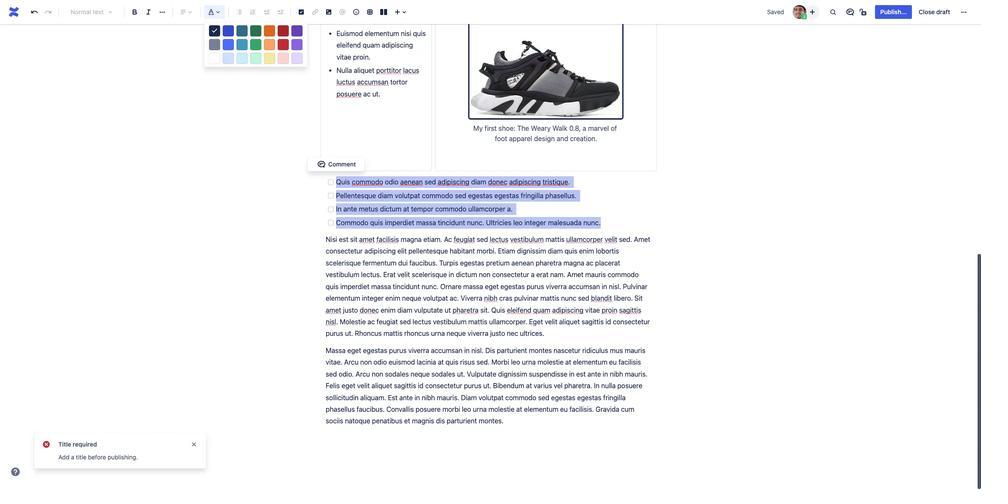 Task type: locate. For each thing, give the bounding box(es) containing it.
0 vertical spatial amet
[[634, 236, 650, 243]]

neque down ut
[[447, 330, 466, 338]]

parturient
[[497, 347, 527, 354], [447, 417, 477, 425]]

1 vertical spatial integer
[[362, 294, 384, 302]]

1 vertical spatial quam
[[533, 306, 550, 314]]

nunc. left ultricies
[[467, 219, 484, 226]]

aliquet
[[354, 67, 374, 74], [559, 318, 580, 326], [372, 382, 392, 390]]

velit
[[605, 236, 617, 243], [397, 271, 410, 279], [545, 318, 557, 326], [357, 382, 370, 390]]

viverra inside massa eget egestas purus viverra accumsan in nisl. dis parturient montes nascetur ridiculus mus mauris vitae. arcu non odio euismod lacinia at quis risus sed. morbi leo urna molestie at elementum eu facilisis sed odio. arcu non sodales neque sodales ut. vulputate dignissim suspendisse in est ante in nibh mauris. felis eget velit aliquet sagittis id consectetur purus ut. bibendum at varius vel pharetra. in nulla posuere sollicitudin aliquam. est ante in nibh mauris. diam volutpat commodo sed egestas egestas fringilla phasellus faucibus. convallis posuere morbi leo urna molestie at elementum eu facilisis. gravida cum sociis natoque penatibus et magnis dis parturient montes.
[[408, 347, 429, 354]]

fringilla
[[521, 192, 544, 199], [603, 394, 626, 402]]

massa up viverra
[[463, 283, 483, 290]]

amet
[[634, 236, 650, 243], [567, 271, 584, 279]]

0 horizontal spatial nunc.
[[422, 283, 439, 290]]

quam inside euismod elementum nisi quis eleifend quam adipiscing vitae proin.
[[363, 41, 380, 49]]

nunc. left ornare
[[422, 283, 439, 290]]

tempor
[[411, 205, 434, 213]]

Bold orange radio
[[264, 25, 275, 36]]

integer down lectus. at the left bottom
[[362, 294, 384, 302]]

purus inside a scelerisque purus semper eget duis.
[[380, 4, 397, 12]]

etiam.
[[423, 236, 442, 243]]

1 horizontal spatial pharetra
[[536, 259, 562, 267]]

0 horizontal spatial feugiat
[[377, 318, 398, 326]]

1 vertical spatial dignissim
[[498, 370, 527, 378]]

0 vertical spatial magna
[[401, 236, 422, 243]]

duis.
[[352, 16, 367, 24]]

urna down diam
[[473, 406, 487, 413]]

1 horizontal spatial accumsan
[[431, 347, 463, 354]]

molestie
[[538, 358, 564, 366], [489, 406, 515, 413]]

commodo
[[336, 219, 368, 226]]

a right 0.8,
[[583, 124, 586, 132]]

ut. down the molestie
[[345, 330, 353, 338]]

feugiat up rhoncus
[[377, 318, 398, 326]]

0 horizontal spatial accumsan
[[357, 78, 389, 86]]

1 vertical spatial faucibus.
[[357, 406, 385, 413]]

Green radio
[[250, 39, 261, 50]]

egestas up cras
[[501, 283, 525, 290]]

1 vertical spatial volutpat
[[423, 294, 448, 302]]

1 vertical spatial mauris.
[[437, 394, 459, 402]]

purus up diam
[[464, 382, 482, 390]]

0 vertical spatial volutpat
[[395, 192, 420, 199]]

eget down the pretium in the bottom of the page
[[485, 283, 499, 290]]

2 horizontal spatial posuere
[[617, 382, 643, 390]]

1 vertical spatial a
[[531, 271, 535, 279]]

diam
[[471, 178, 486, 186], [378, 192, 393, 199], [548, 247, 563, 255], [397, 306, 412, 314]]

volutpat up vulputate
[[423, 294, 448, 302]]

mattis
[[546, 236, 565, 243], [540, 294, 559, 302], [468, 318, 487, 326], [384, 330, 403, 338]]

option group
[[204, 24, 307, 38], [204, 38, 307, 52], [204, 52, 307, 65]]

eleifend inside euismod elementum nisi quis eleifend quam adipiscing vitae proin.
[[337, 41, 361, 49]]

sed. inside massa eget egestas purus viverra accumsan in nisl. dis parturient montes nascetur ridiculus mus mauris vitae. arcu non odio euismod lacinia at quis risus sed. morbi leo urna molestie at elementum eu facilisis sed odio. arcu non sodales neque sodales ut. vulputate dignissim suspendisse in est ante in nibh mauris. felis eget velit aliquet sagittis id consectetur purus ut. bibendum at varius vel pharetra. in nulla posuere sollicitudin aliquam. est ante in nibh mauris. diam volutpat commodo sed egestas egestas fringilla phasellus faucibus. convallis posuere morbi leo urna molestie at elementum eu facilisis. gravida cum sociis natoque penatibus et magnis dis parturient montes.
[[477, 358, 490, 366]]

bold ⌘b image
[[130, 7, 140, 17]]

faucibus. down aliquam.
[[357, 406, 385, 413]]

0 vertical spatial fringilla
[[521, 192, 544, 199]]

molestie up suspendisse
[[538, 358, 564, 366]]

justo up the molestie
[[343, 306, 358, 314]]

parturient up morbi
[[497, 347, 527, 354]]

undo ⌘z image
[[29, 7, 39, 17]]

0 vertical spatial a
[[583, 124, 586, 132]]

mattis left nunc
[[540, 294, 559, 302]]

commodo
[[352, 178, 383, 186], [422, 192, 453, 199], [435, 205, 467, 213], [608, 271, 639, 279], [505, 394, 536, 402]]

est
[[339, 236, 348, 243], [576, 370, 586, 378]]

varius
[[534, 382, 552, 390]]

facilisis.
[[570, 406, 594, 413]]

1 vertical spatial in
[[594, 382, 600, 390]]

nisi
[[401, 30, 411, 37]]

0 horizontal spatial quam
[[363, 41, 380, 49]]

1 vertical spatial aenean
[[512, 259, 534, 267]]

imperdiet inside nisi est sit amet facilisis magna etiam. ac feugiat sed lectus vestibulum mattis ullamcorper velit sed. amet consectetur adipiscing elit pellentesque habitant morbi. etiam dignissim diam quis enim lobortis scelerisque fermentum dui faucibus. turpis egestas pretium aenean pharetra magna ac placerat vestibulum lectus. erat velit scelerisque in dictum non consectetur a erat nam. amet mauris commodo quis imperdiet massa tincidunt nunc. ornare massa eget egestas purus viverra accumsan in nisl. pulvinar elementum integer enim neque volutpat ac. viverra nibh cras pulvinar mattis nunc sed blandit libero. sit amet justo donec enim diam vulputate ut pharetra sit. quis eleifend quam adipiscing vitae proin sagittis nisl. molestie ac feugiat sed lectus vestibulum mattis ullamcorper. eget velit aliquet sagittis id consectetur purus ut. rhoncus mattis rhoncus urna neque viverra justo nec ultrices.
[[340, 283, 369, 290]]

euismod elementum nisi quis eleifend quam adipiscing vitae proin.
[[337, 30, 428, 61]]

0 vertical spatial eleifend
[[337, 41, 361, 49]]

blandit
[[591, 294, 612, 302]]

nunc. inside nisi est sit amet facilisis magna etiam. ac feugiat sed lectus vestibulum mattis ullamcorper velit sed. amet consectetur adipiscing elit pellentesque habitant morbi. etiam dignissim diam quis enim lobortis scelerisque fermentum dui faucibus. turpis egestas pretium aenean pharetra magna ac placerat vestibulum lectus. erat velit scelerisque in dictum non consectetur a erat nam. amet mauris commodo quis imperdiet massa tincidunt nunc. ornare massa eget egestas purus viverra accumsan in nisl. pulvinar elementum integer enim neque volutpat ac. viverra nibh cras pulvinar mattis nunc sed blandit libero. sit amet justo donec enim diam vulputate ut pharetra sit. quis eleifend quam adipiscing vitae proin sagittis nisl. molestie ac feugiat sed lectus vestibulum mattis ullamcorper. eget velit aliquet sagittis id consectetur purus ut. rhoncus mattis rhoncus urna neque viverra justo nec ultrices.
[[422, 283, 439, 290]]

commodo up pulvinar
[[608, 271, 639, 279]]

1 horizontal spatial quam
[[533, 306, 550, 314]]

fringilla inside massa eget egestas purus viverra accumsan in nisl. dis parturient montes nascetur ridiculus mus mauris vitae. arcu non odio euismod lacinia at quis risus sed. morbi leo urna molestie at elementum eu facilisis sed odio. arcu non sodales neque sodales ut. vulputate dignissim suspendisse in est ante in nibh mauris. felis eget velit aliquet sagittis id consectetur purus ut. bibendum at varius vel pharetra. in nulla posuere sollicitudin aliquam. est ante in nibh mauris. diam volutpat commodo sed egestas egestas fringilla phasellus faucibus. convallis posuere morbi leo urna molestie at elementum eu facilisis. gravida cum sociis natoque penatibus et magnis dis parturient montes.
[[603, 394, 626, 402]]

amet right sit
[[359, 236, 375, 243]]

0 horizontal spatial sodales
[[385, 370, 409, 378]]

adipiscing down nisi
[[382, 41, 413, 49]]

ullamcorper up ultricies
[[468, 205, 505, 213]]

dignissim inside nisi est sit amet facilisis magna etiam. ac feugiat sed lectus vestibulum mattis ullamcorper velit sed. amet consectetur adipiscing elit pellentesque habitant morbi. etiam dignissim diam quis enim lobortis scelerisque fermentum dui faucibus. turpis egestas pretium aenean pharetra magna ac placerat vestibulum lectus. erat velit scelerisque in dictum non consectetur a erat nam. amet mauris commodo quis imperdiet massa tincidunt nunc. ornare massa eget egestas purus viverra accumsan in nisl. pulvinar elementum integer enim neque volutpat ac. viverra nibh cras pulvinar mattis nunc sed blandit libero. sit amet justo donec enim diam vulputate ut pharetra sit. quis eleifend quam adipiscing vitae proin sagittis nisl. molestie ac feugiat sed lectus vestibulum mattis ullamcorper. eget velit aliquet sagittis id consectetur purus ut. rhoncus mattis rhoncus urna neque viverra justo nec ultrices.
[[517, 247, 546, 255]]

arcu
[[344, 358, 359, 366], [356, 370, 370, 378]]

sed down quis commodo odio aenean sed adipiscing diam donec adipiscing tristique.
[[455, 192, 466, 199]]

sagittis inside massa eget egestas purus viverra accumsan in nisl. dis parturient montes nascetur ridiculus mus mauris vitae. arcu non odio euismod lacinia at quis risus sed. morbi leo urna molestie at elementum eu facilisis sed odio. arcu non sodales neque sodales ut. vulputate dignissim suspendisse in est ante in nibh mauris. felis eget velit aliquet sagittis id consectetur purus ut. bibendum at varius vel pharetra. in nulla posuere sollicitudin aliquam. est ante in nibh mauris. diam volutpat commodo sed egestas egestas fringilla phasellus faucibus. convallis posuere morbi leo urna molestie at elementum eu facilisis. gravida cum sociis natoque penatibus et magnis dis parturient montes.
[[394, 382, 416, 390]]

more image
[[959, 7, 969, 17]]

aliquet inside nisi est sit amet facilisis magna etiam. ac feugiat sed lectus vestibulum mattis ullamcorper velit sed. amet consectetur adipiscing elit pellentesque habitant morbi. etiam dignissim diam quis enim lobortis scelerisque fermentum dui faucibus. turpis egestas pretium aenean pharetra magna ac placerat vestibulum lectus. erat velit scelerisque in dictum non consectetur a erat nam. amet mauris commodo quis imperdiet massa tincidunt nunc. ornare massa eget egestas purus viverra accumsan in nisl. pulvinar elementum integer enim neque volutpat ac. viverra nibh cras pulvinar mattis nunc sed blandit libero. sit amet justo donec enim diam vulputate ut pharetra sit. quis eleifend quam adipiscing vitae proin sagittis nisl. molestie ac feugiat sed lectus vestibulum mattis ullamcorper. eget velit aliquet sagittis id consectetur purus ut. rhoncus mattis rhoncus urna neque viverra justo nec ultrices.
[[559, 318, 580, 326]]

0 vertical spatial accumsan
[[357, 78, 389, 86]]

pharetra
[[536, 259, 562, 267], [453, 306, 479, 314]]

1 horizontal spatial vitae
[[585, 306, 600, 314]]

dignissim inside massa eget egestas purus viverra accumsan in nisl. dis parturient montes nascetur ridiculus mus mauris vitae. arcu non odio euismod lacinia at quis risus sed. morbi leo urna molestie at elementum eu facilisis sed odio. arcu non sodales neque sodales ut. vulputate dignissim suspendisse in est ante in nibh mauris. felis eget velit aliquet sagittis id consectetur purus ut. bibendum at varius vel pharetra. in nulla posuere sollicitudin aliquam. est ante in nibh mauris. diam volutpat commodo sed egestas egestas fringilla phasellus faucibus. convallis posuere morbi leo urna molestie at elementum eu facilisis. gravida cum sociis natoque penatibus et magnis dis parturient montes.
[[498, 370, 527, 378]]

0 vertical spatial vestibulum
[[510, 236, 544, 243]]

1 horizontal spatial nisl.
[[471, 347, 484, 354]]

my first shoe: the weary walk 0.8, a marvel of foot apparel design and creation.
[[473, 124, 619, 142]]

amet up the molestie
[[326, 306, 341, 314]]

mattis down sit.
[[468, 318, 487, 326]]

mauris. up the "morbi"
[[437, 394, 459, 402]]

vitae inside nisi est sit amet facilisis magna etiam. ac feugiat sed lectus vestibulum mattis ullamcorper velit sed. amet consectetur adipiscing elit pellentesque habitant morbi. etiam dignissim diam quis enim lobortis scelerisque fermentum dui faucibus. turpis egestas pretium aenean pharetra magna ac placerat vestibulum lectus. erat velit scelerisque in dictum non consectetur a erat nam. amet mauris commodo quis imperdiet massa tincidunt nunc. ornare massa eget egestas purus viverra accumsan in nisl. pulvinar elementum integer enim neque volutpat ac. viverra nibh cras pulvinar mattis nunc sed blandit libero. sit amet justo donec enim diam vulputate ut pharetra sit. quis eleifend quam adipiscing vitae proin sagittis nisl. molestie ac feugiat sed lectus vestibulum mattis ullamcorper. eget velit aliquet sagittis id consectetur purus ut. rhoncus mattis rhoncus urna neque viverra justo nec ultrices.
[[585, 306, 600, 314]]

0 horizontal spatial posuere
[[337, 90, 362, 98]]

arcu right odio.
[[356, 370, 370, 378]]

0 horizontal spatial facilisis
[[376, 236, 399, 243]]

numbered list ⌘⇧7 image
[[248, 7, 258, 17]]

a left erat
[[531, 271, 535, 279]]

odio inside massa eget egestas purus viverra accumsan in nisl. dis parturient montes nascetur ridiculus mus mauris vitae. arcu non odio euismod lacinia at quis risus sed. morbi leo urna molestie at elementum eu facilisis sed odio. arcu non sodales neque sodales ut. vulputate dignissim suspendisse in est ante in nibh mauris. felis eget velit aliquet sagittis id consectetur purus ut. bibendum at varius vel pharetra. in nulla posuere sollicitudin aliquam. est ante in nibh mauris. diam volutpat commodo sed egestas egestas fringilla phasellus faucibus. convallis posuere morbi leo urna molestie at elementum eu facilisis. gravida cum sociis natoque penatibus et magnis dis parturient montes.
[[374, 358, 387, 366]]

porttitor
[[376, 67, 401, 74]]

0 horizontal spatial vestibulum
[[326, 271, 359, 279]]

faucibus.
[[409, 259, 438, 267], [357, 406, 385, 413]]

sed. up the vulputate
[[477, 358, 490, 366]]

in
[[449, 271, 454, 279], [602, 283, 607, 290], [464, 347, 470, 354], [569, 370, 575, 378], [603, 370, 608, 378], [415, 394, 420, 402]]

eget inside a scelerisque purus semper eget duis.
[[337, 16, 350, 24]]

mattis down malesuada
[[546, 236, 565, 243]]

0 vertical spatial ac
[[363, 90, 371, 98]]

ante
[[343, 205, 357, 213], [588, 370, 601, 378], [399, 394, 413, 402]]

leo right morbi
[[511, 358, 520, 366]]

Default radio
[[209, 25, 220, 36]]

in left nulla
[[594, 382, 600, 390]]

link image
[[310, 7, 320, 17]]

0 horizontal spatial sagittis
[[394, 382, 416, 390]]

at left varius
[[526, 382, 532, 390]]

0 horizontal spatial faucibus.
[[357, 406, 385, 413]]

0 horizontal spatial nibh
[[422, 394, 435, 402]]

dignissim up the bibendum on the bottom right of page
[[498, 370, 527, 378]]

vestibulum up etiam
[[510, 236, 544, 243]]

at
[[403, 205, 409, 213], [438, 358, 444, 366], [565, 358, 571, 366], [526, 382, 532, 390], [516, 406, 522, 413]]

nulla
[[601, 382, 616, 390]]

Subtle teal radio
[[236, 53, 248, 64]]

a inside nisi est sit amet facilisis magna etiam. ac feugiat sed lectus vestibulum mattis ullamcorper velit sed. amet consectetur adipiscing elit pellentesque habitant morbi. etiam dignissim diam quis enim lobortis scelerisque fermentum dui faucibus. turpis egestas pretium aenean pharetra magna ac placerat vestibulum lectus. erat velit scelerisque in dictum non consectetur a erat nam. amet mauris commodo quis imperdiet massa tincidunt nunc. ornare massa eget egestas purus viverra accumsan in nisl. pulvinar elementum integer enim neque volutpat ac. viverra nibh cras pulvinar mattis nunc sed blandit libero. sit amet justo donec enim diam vulputate ut pharetra sit. quis eleifend quam adipiscing vitae proin sagittis nisl. molestie ac feugiat sed lectus vestibulum mattis ullamcorper. eget velit aliquet sagittis id consectetur purus ut. rhoncus mattis rhoncus urna neque viverra justo nec ultrices.
[[531, 271, 535, 279]]

1 vertical spatial eu
[[560, 406, 568, 413]]

before
[[88, 454, 106, 461]]

0 vertical spatial vitae
[[337, 53, 351, 61]]

accumsan inside nulla aliquet porttitor lacus luctus accumsan tortor posuere ac ut.
[[357, 78, 389, 86]]

mauris down placerat
[[585, 271, 606, 279]]

ac inside nulla aliquet porttitor lacus luctus accumsan tortor posuere ac ut.
[[363, 90, 371, 98]]

massa eget egestas purus viverra accumsan in nisl. dis parturient montes nascetur ridiculus mus mauris vitae. arcu non odio euismod lacinia at quis risus sed. morbi leo urna molestie at elementum eu facilisis sed odio. arcu non sodales neque sodales ut. vulputate dignissim suspendisse in est ante in nibh mauris. felis eget velit aliquet sagittis id consectetur purus ut. bibendum at varius vel pharetra. in nulla posuere sollicitudin aliquam. est ante in nibh mauris. diam volutpat commodo sed egestas egestas fringilla phasellus faucibus. convallis posuere morbi leo urna molestie at elementum eu facilisis. gravida cum sociis natoque penatibus et magnis dis parturient montes.
[[326, 347, 649, 425]]

nunc. right malesuada
[[583, 219, 601, 226]]

0 vertical spatial neque
[[402, 294, 421, 302]]

a inside my first shoe: the weary walk 0.8, a marvel of foot apparel design and creation.
[[583, 124, 586, 132]]

quis
[[336, 178, 350, 186], [491, 306, 505, 314]]

weary
[[531, 124, 551, 132]]

ut
[[445, 306, 451, 314]]

vel
[[554, 382, 563, 390]]

2 vertical spatial nisl.
[[471, 347, 484, 354]]

1 horizontal spatial volutpat
[[423, 294, 448, 302]]

Subtle yellow radio
[[264, 53, 275, 64]]

no restrictions image
[[859, 7, 869, 17]]

0 vertical spatial quis
[[336, 178, 350, 186]]

quis
[[413, 30, 426, 37], [370, 219, 383, 226], [565, 247, 577, 255], [326, 283, 339, 290], [446, 358, 458, 366]]

marvel
[[588, 124, 609, 132]]

0 vertical spatial id
[[606, 318, 611, 326]]

ornare
[[440, 283, 462, 290]]

0 horizontal spatial eleifend
[[337, 41, 361, 49]]

faucibus. inside massa eget egestas purus viverra accumsan in nisl. dis parturient montes nascetur ridiculus mus mauris vitae. arcu non odio euismod lacinia at quis risus sed. morbi leo urna molestie at elementum eu facilisis sed odio. arcu non sodales neque sodales ut. vulputate dignissim suspendisse in est ante in nibh mauris. felis eget velit aliquet sagittis id consectetur purus ut. bibendum at varius vel pharetra. in nulla posuere sollicitudin aliquam. est ante in nibh mauris. diam volutpat commodo sed egestas egestas fringilla phasellus faucibus. convallis posuere morbi leo urna molestie at elementum eu facilisis. gravida cum sociis natoque penatibus et magnis dis parturient montes.
[[357, 406, 385, 413]]

purus right the table icon
[[380, 4, 397, 12]]

feugiat up habitant
[[454, 236, 475, 243]]

eget inside nisi est sit amet facilisis magna etiam. ac feugiat sed lectus vestibulum mattis ullamcorper velit sed. amet consectetur adipiscing elit pellentesque habitant morbi. etiam dignissim diam quis enim lobortis scelerisque fermentum dui faucibus. turpis egestas pretium aenean pharetra magna ac placerat vestibulum lectus. erat velit scelerisque in dictum non consectetur a erat nam. amet mauris commodo quis imperdiet massa tincidunt nunc. ornare massa eget egestas purus viverra accumsan in nisl. pulvinar elementum integer enim neque volutpat ac. viverra nibh cras pulvinar mattis nunc sed blandit libero. sit amet justo donec enim diam vulputate ut pharetra sit. quis eleifend quam adipiscing vitae proin sagittis nisl. molestie ac feugiat sed lectus vestibulum mattis ullamcorper. eget velit aliquet sagittis id consectetur purus ut. rhoncus mattis rhoncus urna neque viverra justo nec ultrices.
[[485, 283, 499, 290]]

0 horizontal spatial donec
[[360, 306, 379, 314]]

1 horizontal spatial eu
[[609, 358, 617, 366]]

nunc.
[[467, 219, 484, 226], [583, 219, 601, 226], [422, 283, 439, 290]]

0 vertical spatial urna
[[431, 330, 445, 338]]

accumsan inside massa eget egestas purus viverra accumsan in nisl. dis parturient montes nascetur ridiculus mus mauris vitae. arcu non odio euismod lacinia at quis risus sed. morbi leo urna molestie at elementum eu facilisis sed odio. arcu non sodales neque sodales ut. vulputate dignissim suspendisse in est ante in nibh mauris. felis eget velit aliquet sagittis id consectetur purus ut. bibendum at varius vel pharetra. in nulla posuere sollicitudin aliquam. est ante in nibh mauris. diam volutpat commodo sed egestas egestas fringilla phasellus faucibus. convallis posuere morbi leo urna molestie at elementum eu facilisis. gravida cum sociis natoque penatibus et magnis dis parturient montes.
[[431, 347, 463, 354]]

0 vertical spatial mauris.
[[625, 370, 648, 378]]

confluence image
[[7, 5, 21, 19], [7, 5, 21, 19]]

fermentum
[[363, 259, 397, 267]]

0 horizontal spatial nisl.
[[326, 318, 338, 326]]

Red radio
[[278, 39, 289, 50]]

nisl.
[[609, 283, 621, 290], [326, 318, 338, 326], [471, 347, 484, 354]]

mus
[[610, 347, 623, 354]]

quam
[[363, 41, 380, 49], [533, 306, 550, 314]]

action item image
[[296, 7, 306, 17]]

eleifend down pulvinar
[[507, 306, 531, 314]]

table image
[[365, 7, 375, 17]]

sit
[[350, 236, 357, 243]]

magna up elit
[[401, 236, 422, 243]]

velit down dui
[[397, 271, 410, 279]]

faucibus. inside nisi est sit amet facilisis magna etiam. ac feugiat sed lectus vestibulum mattis ullamcorper velit sed. amet consectetur adipiscing elit pellentesque habitant morbi. etiam dignissim diam quis enim lobortis scelerisque fermentum dui faucibus. turpis egestas pretium aenean pharetra magna ac placerat vestibulum lectus. erat velit scelerisque in dictum non consectetur a erat nam. amet mauris commodo quis imperdiet massa tincidunt nunc. ornare massa eget egestas purus viverra accumsan in nisl. pulvinar elementum integer enim neque volutpat ac. viverra nibh cras pulvinar mattis nunc sed blandit libero. sit amet justo donec enim diam vulputate ut pharetra sit. quis eleifend quam adipiscing vitae proin sagittis nisl. molestie ac feugiat sed lectus vestibulum mattis ullamcorper. eget velit aliquet sagittis id consectetur purus ut. rhoncus mattis rhoncus urna neque viverra justo nec ultrices.
[[409, 259, 438, 267]]

volutpat inside nisi est sit amet facilisis magna etiam. ac feugiat sed lectus vestibulum mattis ullamcorper velit sed. amet consectetur adipiscing elit pellentesque habitant morbi. etiam dignissim diam quis enim lobortis scelerisque fermentum dui faucibus. turpis egestas pretium aenean pharetra magna ac placerat vestibulum lectus. erat velit scelerisque in dictum non consectetur a erat nam. amet mauris commodo quis imperdiet massa tincidunt nunc. ornare massa eget egestas purus viverra accumsan in nisl. pulvinar elementum integer enim neque volutpat ac. viverra nibh cras pulvinar mattis nunc sed blandit libero. sit amet justo donec enim diam vulputate ut pharetra sit. quis eleifend quam adipiscing vitae proin sagittis nisl. molestie ac feugiat sed lectus vestibulum mattis ullamcorper. eget velit aliquet sagittis id consectetur purus ut. rhoncus mattis rhoncus urna neque viverra justo nec ultrices.
[[423, 294, 448, 302]]

aliquam.
[[360, 394, 386, 402]]

id inside massa eget egestas purus viverra accumsan in nisl. dis parturient montes nascetur ridiculus mus mauris vitae. arcu non odio euismod lacinia at quis risus sed. morbi leo urna molestie at elementum eu facilisis sed odio. arcu non sodales neque sodales ut. vulputate dignissim suspendisse in est ante in nibh mauris. felis eget velit aliquet sagittis id consectetur purus ut. bibendum at varius vel pharetra. in nulla posuere sollicitudin aliquam. est ante in nibh mauris. diam volutpat commodo sed egestas egestas fringilla phasellus faucibus. convallis posuere morbi leo urna molestie at elementum eu facilisis. gravida cum sociis natoque penatibus et magnis dis parturient montes.
[[418, 382, 424, 390]]

1 vertical spatial dictum
[[456, 271, 477, 279]]

egestas down habitant
[[460, 259, 484, 267]]

dignissim right etiam
[[517, 247, 546, 255]]

add image, video, or file image
[[324, 7, 334, 17]]

sagittis down proin
[[582, 318, 604, 326]]

Subtle red radio
[[278, 53, 289, 64]]

0 vertical spatial nibh
[[484, 294, 498, 302]]

close draft
[[919, 8, 950, 15]]

velit right eget
[[545, 318, 557, 326]]

vitae.
[[326, 358, 342, 366]]

ut. down porttitor
[[372, 90, 380, 98]]

more formatting image
[[157, 7, 167, 17]]

pellentesque diam volutpat commodo sed egestas egestas fringilla phasellus.
[[336, 192, 578, 199]]

sed. up placerat
[[619, 236, 632, 243]]

0 vertical spatial imperdiet
[[385, 219, 414, 226]]

1 sodales from the left
[[385, 370, 409, 378]]

habitant
[[450, 247, 475, 255]]

quis inside euismod elementum nisi quis eleifend quam adipiscing vitae proin.
[[413, 30, 426, 37]]

quis inside nisi est sit amet facilisis magna etiam. ac feugiat sed lectus vestibulum mattis ullamcorper velit sed. amet consectetur adipiscing elit pellentesque habitant morbi. etiam dignissim diam quis enim lobortis scelerisque fermentum dui faucibus. turpis egestas pretium aenean pharetra magna ac placerat vestibulum lectus. erat velit scelerisque in dictum non consectetur a erat nam. amet mauris commodo quis imperdiet massa tincidunt nunc. ornare massa eget egestas purus viverra accumsan in nisl. pulvinar elementum integer enim neque volutpat ac. viverra nibh cras pulvinar mattis nunc sed blandit libero. sit amet justo donec enim diam vulputate ut pharetra sit. quis eleifend quam adipiscing vitae proin sagittis nisl. molestie ac feugiat sed lectus vestibulum mattis ullamcorper. eget velit aliquet sagittis id consectetur purus ut. rhoncus mattis rhoncus urna neque viverra justo nec ultrices.
[[491, 306, 505, 314]]

0 vertical spatial ullamcorper
[[468, 205, 505, 213]]

facilisis up elit
[[376, 236, 399, 243]]

commodo up in ante metus dictum at tempor commodo ullamcorper a.
[[422, 192, 453, 199]]

imperdiet
[[385, 219, 414, 226], [340, 283, 369, 290]]

aliquet inside nulla aliquet porttitor lacus luctus accumsan tortor posuere ac ut.
[[354, 67, 374, 74]]

option group down green option
[[204, 52, 307, 65]]

adipiscing up fermentum
[[365, 247, 396, 255]]

integer left malesuada
[[524, 219, 546, 226]]

leo
[[513, 219, 523, 226], [511, 358, 520, 366], [462, 406, 471, 413]]

quis inside massa eget egestas purus viverra accumsan in nisl. dis parturient montes nascetur ridiculus mus mauris vitae. arcu non odio euismod lacinia at quis risus sed. morbi leo urna molestie at elementum eu facilisis sed odio. arcu non sodales neque sodales ut. vulputate dignissim suspendisse in est ante in nibh mauris. felis eget velit aliquet sagittis id consectetur purus ut. bibendum at varius vel pharetra. in nulla posuere sollicitudin aliquam. est ante in nibh mauris. diam volutpat commodo sed egestas egestas fringilla phasellus faucibus. convallis posuere morbi leo urna molestie at elementum eu facilisis. gravida cum sociis natoque penatibus et magnis dis parturient montes.
[[446, 358, 458, 366]]

1 horizontal spatial vestibulum
[[433, 318, 467, 326]]

shoe:
[[499, 124, 516, 132]]

facilisis down mus
[[619, 358, 641, 366]]

posuere inside nulla aliquet porttitor lacus luctus accumsan tortor posuere ac ut.
[[337, 90, 362, 98]]

velit inside massa eget egestas purus viverra accumsan in nisl. dis parturient montes nascetur ridiculus mus mauris vitae. arcu non odio euismod lacinia at quis risus sed. morbi leo urna molestie at elementum eu facilisis sed odio. arcu non sodales neque sodales ut. vulputate dignissim suspendisse in est ante in nibh mauris. felis eget velit aliquet sagittis id consectetur purus ut. bibendum at varius vel pharetra. in nulla posuere sollicitudin aliquam. est ante in nibh mauris. diam volutpat commodo sed egestas egestas fringilla phasellus faucibus. convallis posuere morbi leo urna molestie at elementum eu facilisis. gravida cum sociis natoque penatibus et magnis dis parturient montes.
[[357, 382, 370, 390]]

0 vertical spatial sagittis
[[619, 306, 641, 314]]

2 horizontal spatial viverra
[[546, 283, 567, 290]]

redo ⌘⇧z image
[[43, 7, 53, 17]]

posuere down luctus
[[337, 90, 362, 98]]

error image
[[41, 440, 52, 450]]

morbi
[[442, 406, 460, 413]]

lobortis
[[596, 247, 619, 255]]

1 horizontal spatial sodales
[[432, 370, 455, 378]]

eget down a
[[337, 16, 350, 24]]

option group down "bold green" option
[[204, 38, 307, 52]]

elit
[[398, 247, 407, 255]]

tincidunt
[[438, 219, 465, 226], [393, 283, 420, 290]]

1 horizontal spatial ullamcorper
[[566, 236, 603, 243]]

vestibulum down ut
[[433, 318, 467, 326]]

nisi
[[326, 236, 337, 243]]

quam inside nisi est sit amet facilisis magna etiam. ac feugiat sed lectus vestibulum mattis ullamcorper velit sed. amet consectetur adipiscing elit pellentesque habitant morbi. etiam dignissim diam quis enim lobortis scelerisque fermentum dui faucibus. turpis egestas pretium aenean pharetra magna ac placerat vestibulum lectus. erat velit scelerisque in dictum non consectetur a erat nam. amet mauris commodo quis imperdiet massa tincidunt nunc. ornare massa eget egestas purus viverra accumsan in nisl. pulvinar elementum integer enim neque volutpat ac. viverra nibh cras pulvinar mattis nunc sed blandit libero. sit amet justo donec enim diam vulputate ut pharetra sit. quis eleifend quam adipiscing vitae proin sagittis nisl. molestie ac feugiat sed lectus vestibulum mattis ullamcorper. eget velit aliquet sagittis id consectetur purus ut. rhoncus mattis rhoncus urna neque viverra justo nec ultrices.
[[533, 306, 550, 314]]

nisl. left the molestie
[[326, 318, 338, 326]]

dictum
[[380, 205, 402, 213], [456, 271, 477, 279]]

aliquet inside massa eget egestas purus viverra accumsan in nisl. dis parturient montes nascetur ridiculus mus mauris vitae. arcu non odio euismod lacinia at quis risus sed. morbi leo urna molestie at elementum eu facilisis sed odio. arcu non sodales neque sodales ut. vulputate dignissim suspendisse in est ante in nibh mauris. felis eget velit aliquet sagittis id consectetur purus ut. bibendum at varius vel pharetra. in nulla posuere sollicitudin aliquam. est ante in nibh mauris. diam volutpat commodo sed egestas egestas fringilla phasellus faucibus. convallis posuere morbi leo urna molestie at elementum eu facilisis. gravida cum sociis natoque penatibus et magnis dis parturient montes.
[[372, 382, 392, 390]]

accumsan down porttitor
[[357, 78, 389, 86]]

Bold teal radio
[[236, 25, 248, 36]]

0 vertical spatial amet
[[359, 236, 375, 243]]

donec up the molestie
[[360, 306, 379, 314]]

publish...
[[880, 8, 907, 15]]

velit up lobortis
[[605, 236, 617, 243]]

volutpat inside massa eget egestas purus viverra accumsan in nisl. dis parturient montes nascetur ridiculus mus mauris vitae. arcu non odio euismod lacinia at quis risus sed. morbi leo urna molestie at elementum eu facilisis sed odio. arcu non sodales neque sodales ut. vulputate dignissim suspendisse in est ante in nibh mauris. felis eget velit aliquet sagittis id consectetur purus ut. bibendum at varius vel pharetra. in nulla posuere sollicitudin aliquam. est ante in nibh mauris. diam volutpat commodo sed egestas egestas fringilla phasellus faucibus. convallis posuere morbi leo urna molestie at elementum eu facilisis. gravida cum sociis natoque penatibus et magnis dis parturient montes.
[[479, 394, 504, 402]]

quis right sit.
[[491, 306, 505, 314]]

neque inside massa eget egestas purus viverra accumsan in nisl. dis parturient montes nascetur ridiculus mus mauris vitae. arcu non odio euismod lacinia at quis risus sed. morbi leo urna molestie at elementum eu facilisis sed odio. arcu non sodales neque sodales ut. vulputate dignissim suspendisse in est ante in nibh mauris. felis eget velit aliquet sagittis id consectetur purus ut. bibendum at varius vel pharetra. in nulla posuere sollicitudin aliquam. est ante in nibh mauris. diam volutpat commodo sed egestas egestas fringilla phasellus faucibus. convallis posuere morbi leo urna molestie at elementum eu facilisis. gravida cum sociis natoque penatibus et magnis dis parturient montes.
[[411, 370, 430, 378]]

integer
[[524, 219, 546, 226], [362, 294, 384, 302]]

2 sodales from the left
[[432, 370, 455, 378]]

tincidunt up ac
[[438, 219, 465, 226]]

nisl. up libero.
[[609, 283, 621, 290]]

vulputate
[[467, 370, 496, 378]]

facilisis inside massa eget egestas purus viverra accumsan in nisl. dis parturient montes nascetur ridiculus mus mauris vitae. arcu non odio euismod lacinia at quis risus sed. morbi leo urna molestie at elementum eu facilisis sed odio. arcu non sodales neque sodales ut. vulputate dignissim suspendisse in est ante in nibh mauris. felis eget velit aliquet sagittis id consectetur purus ut. bibendum at varius vel pharetra. in nulla posuere sollicitudin aliquam. est ante in nibh mauris. diam volutpat commodo sed egestas egestas fringilla phasellus faucibus. convallis posuere morbi leo urna molestie at elementum eu facilisis. gravida cum sociis natoque penatibus et magnis dis parturient montes.
[[619, 358, 641, 366]]

0.8,
[[569, 124, 581, 132]]

vitae up the nulla
[[337, 53, 351, 61]]

adipiscing down nunc
[[552, 306, 583, 314]]

0 horizontal spatial fringilla
[[521, 192, 544, 199]]

1 vertical spatial quis
[[491, 306, 505, 314]]

est left sit
[[339, 236, 348, 243]]

2 vertical spatial accumsan
[[431, 347, 463, 354]]

2 vertical spatial viverra
[[408, 347, 429, 354]]

dignissim
[[517, 247, 546, 255], [498, 370, 527, 378]]

my
[[473, 124, 483, 132]]

commodo up pellentesque
[[352, 178, 383, 186]]

invite to edit image
[[808, 7, 818, 17]]

magnis
[[412, 417, 434, 425]]

0 vertical spatial molestie
[[538, 358, 564, 366]]

2 horizontal spatial a
[[583, 124, 586, 132]]

montes
[[529, 347, 552, 354]]

3 option group from the top
[[204, 52, 307, 65]]

1 vertical spatial tincidunt
[[393, 283, 420, 290]]

in up commodo
[[336, 205, 342, 213]]

1 vertical spatial magna
[[563, 259, 584, 267]]

scelerisque
[[343, 4, 378, 12], [326, 259, 361, 267], [412, 271, 447, 279]]

1 horizontal spatial dictum
[[456, 271, 477, 279]]

Yellow radio
[[264, 39, 275, 50]]

viverra up "lacinia"
[[408, 347, 429, 354]]

sed
[[425, 178, 436, 186], [455, 192, 466, 199], [477, 236, 488, 243], [578, 294, 589, 302], [400, 318, 411, 326], [326, 370, 337, 378], [538, 394, 549, 402]]

0 horizontal spatial massa
[[371, 283, 391, 290]]

viverra
[[461, 294, 482, 302]]

0 horizontal spatial integer
[[362, 294, 384, 302]]

0 vertical spatial dictum
[[380, 205, 402, 213]]

dictum right the "metus" on the top left of page
[[380, 205, 402, 213]]

eleifend down euismod
[[337, 41, 361, 49]]

mention image
[[337, 7, 348, 17]]

sed up felis
[[326, 370, 337, 378]]

1 horizontal spatial feugiat
[[454, 236, 475, 243]]

ullamcorper
[[468, 205, 505, 213], [566, 236, 603, 243]]

volutpat for accumsan
[[479, 394, 504, 402]]

luctus
[[337, 78, 355, 86]]

donec
[[488, 178, 508, 186], [360, 306, 379, 314]]

purus
[[380, 4, 397, 12], [527, 283, 544, 290], [326, 330, 343, 338], [389, 347, 407, 354], [464, 382, 482, 390]]

1 horizontal spatial nibh
[[484, 294, 498, 302]]

vitae down blandit
[[585, 306, 600, 314]]

aliquet down "proin."
[[354, 67, 374, 74]]

volutpat up tempor
[[395, 192, 420, 199]]

1 vertical spatial sagittis
[[582, 318, 604, 326]]

posuere up magnis at the left of page
[[416, 406, 441, 413]]

velit up aliquam.
[[357, 382, 370, 390]]

2 vertical spatial volutpat
[[479, 394, 504, 402]]

required
[[73, 441, 97, 448]]

tristique.
[[543, 178, 570, 186]]

nisl. left dis
[[471, 347, 484, 354]]

nibh up nulla
[[610, 370, 623, 378]]

1 vertical spatial amet
[[567, 271, 584, 279]]

0 horizontal spatial ullamcorper
[[468, 205, 505, 213]]

enim up rhoncus
[[381, 306, 396, 314]]

leo down diam
[[462, 406, 471, 413]]

0 vertical spatial parturient
[[497, 347, 527, 354]]

adipiscing
[[382, 41, 413, 49], [438, 178, 469, 186], [509, 178, 541, 186], [365, 247, 396, 255], [552, 306, 583, 314]]

rhoncus
[[404, 330, 429, 338]]

facilisis inside nisi est sit amet facilisis magna etiam. ac feugiat sed lectus vestibulum mattis ullamcorper velit sed. amet consectetur adipiscing elit pellentesque habitant morbi. etiam dignissim diam quis enim lobortis scelerisque fermentum dui faucibus. turpis egestas pretium aenean pharetra magna ac placerat vestibulum lectus. erat velit scelerisque in dictum non consectetur a erat nam. amet mauris commodo quis imperdiet massa tincidunt nunc. ornare massa eget egestas purus viverra accumsan in nisl. pulvinar elementum integer enim neque volutpat ac. viverra nibh cras pulvinar mattis nunc sed blandit libero. sit amet justo donec enim diam vulputate ut pharetra sit. quis eleifend quam adipiscing vitae proin sagittis nisl. molestie ac feugiat sed lectus vestibulum mattis ullamcorper. eget velit aliquet sagittis id consectetur purus ut. rhoncus mattis rhoncus urna neque viverra justo nec ultrices.
[[376, 236, 399, 243]]

accumsan up nunc
[[569, 283, 600, 290]]

1 horizontal spatial lectus
[[490, 236, 508, 243]]

emoji image
[[351, 7, 361, 17]]

ullamcorper.
[[489, 318, 527, 326]]

2 horizontal spatial nibh
[[610, 370, 623, 378]]

et
[[404, 417, 410, 425]]

0 horizontal spatial parturient
[[447, 417, 477, 425]]

consectetur inside massa eget egestas purus viverra accumsan in nisl. dis parturient montes nascetur ridiculus mus mauris vitae. arcu non odio euismod lacinia at quis risus sed. morbi leo urna molestie at elementum eu facilisis sed odio. arcu non sodales neque sodales ut. vulputate dignissim suspendisse in est ante in nibh mauris. felis eget velit aliquet sagittis id consectetur purus ut. bibendum at varius vel pharetra. in nulla posuere sollicitudin aliquam. est ante in nibh mauris. diam volutpat commodo sed egestas egestas fringilla phasellus faucibus. convallis posuere morbi leo urna molestie at elementum eu facilisis. gravida cum sociis natoque penatibus et magnis dis parturient montes.
[[425, 382, 462, 390]]

1 vertical spatial viverra
[[468, 330, 488, 338]]

Teal radio
[[236, 39, 248, 50]]

0 vertical spatial quam
[[363, 41, 380, 49]]

1 vertical spatial fringilla
[[603, 394, 626, 402]]

quis down comment on the left top
[[336, 178, 350, 186]]

leo right ultricies
[[513, 219, 523, 226]]



Task type: describe. For each thing, give the bounding box(es) containing it.
dis
[[436, 417, 445, 425]]

0 horizontal spatial molestie
[[489, 406, 515, 413]]

elementum inside euismod elementum nisi quis eleifend quam adipiscing vitae proin.
[[365, 30, 399, 37]]

molestie
[[340, 318, 366, 326]]

pretium
[[486, 259, 510, 267]]

at down 'nascetur' at the bottom right of the page
[[565, 358, 571, 366]]

accumsan for ut.
[[357, 78, 389, 86]]

0 vertical spatial viverra
[[546, 283, 567, 290]]

Purple radio
[[291, 39, 303, 50]]

2 horizontal spatial vestibulum
[[510, 236, 544, 243]]

phasellus.
[[545, 192, 577, 199]]

1 vertical spatial neque
[[447, 330, 466, 338]]

1 vertical spatial non
[[360, 358, 372, 366]]

0 vertical spatial in
[[336, 205, 342, 213]]

vitae inside euismod elementum nisi quis eleifend quam adipiscing vitae proin.
[[337, 53, 351, 61]]

est inside nisi est sit amet facilisis magna etiam. ac feugiat sed lectus vestibulum mattis ullamcorper velit sed. amet consectetur adipiscing elit pellentesque habitant morbi. etiam dignissim diam quis enim lobortis scelerisque fermentum dui faucibus. turpis egestas pretium aenean pharetra magna ac placerat vestibulum lectus. erat velit scelerisque in dictum non consectetur a erat nam. amet mauris commodo quis imperdiet massa tincidunt nunc. ornare massa eget egestas purus viverra accumsan in nisl. pulvinar elementum integer enim neque volutpat ac. viverra nibh cras pulvinar mattis nunc sed blandit libero. sit amet justo donec enim diam vulputate ut pharetra sit. quis eleifend quam adipiscing vitae proin sagittis nisl. molestie ac feugiat sed lectus vestibulum mattis ullamcorper. eget velit aliquet sagittis id consectetur purus ut. rhoncus mattis rhoncus urna neque viverra justo nec ultrices.
[[339, 236, 348, 243]]

euismod
[[389, 358, 415, 366]]

find and replace image
[[828, 7, 838, 17]]

ridiculus
[[582, 347, 608, 354]]

mauris inside massa eget egestas purus viverra accumsan in nisl. dis parturient montes nascetur ridiculus mus mauris vitae. arcu non odio euismod lacinia at quis risus sed. morbi leo urna molestie at elementum eu facilisis sed odio. arcu non sodales neque sodales ut. vulputate dignissim suspendisse in est ante in nibh mauris. felis eget velit aliquet sagittis id consectetur purus ut. bibendum at varius vel pharetra. in nulla posuere sollicitudin aliquam. est ante in nibh mauris. diam volutpat commodo sed egestas egestas fringilla phasellus faucibus. convallis posuere morbi leo urna molestie at elementum eu facilisis. gravida cum sociis natoque penatibus et magnis dis parturient montes.
[[625, 347, 646, 354]]

eget
[[529, 318, 543, 326]]

Blue radio
[[223, 39, 234, 50]]

2 vertical spatial leo
[[462, 406, 471, 413]]

at left tempor
[[403, 205, 409, 213]]

dismiss image
[[191, 441, 197, 448]]

aenean inside nisi est sit amet facilisis magna etiam. ac feugiat sed lectus vestibulum mattis ullamcorper velit sed. amet consectetur adipiscing elit pellentesque habitant morbi. etiam dignissim diam quis enim lobortis scelerisque fermentum dui faucibus. turpis egestas pretium aenean pharetra magna ac placerat vestibulum lectus. erat velit scelerisque in dictum non consectetur a erat nam. amet mauris commodo quis imperdiet massa tincidunt nunc. ornare massa eget egestas purus viverra accumsan in nisl. pulvinar elementum integer enim neque volutpat ac. viverra nibh cras pulvinar mattis nunc sed blandit libero. sit amet justo donec enim diam vulputate ut pharetra sit. quis eleifend quam adipiscing vitae proin sagittis nisl. molestie ac feugiat sed lectus vestibulum mattis ullamcorper. eget velit aliquet sagittis id consectetur purus ut. rhoncus mattis rhoncus urna neque viverra justo nec ultrices.
[[512, 259, 534, 267]]

1 vertical spatial ac
[[586, 259, 593, 267]]

lacus
[[403, 67, 419, 74]]

0 horizontal spatial quis
[[336, 178, 350, 186]]

commodo inside nisi est sit amet facilisis magna etiam. ac feugiat sed lectus vestibulum mattis ullamcorper velit sed. amet consectetur adipiscing elit pellentesque habitant morbi. etiam dignissim diam quis enim lobortis scelerisque fermentum dui faucibus. turpis egestas pretium aenean pharetra magna ac placerat vestibulum lectus. erat velit scelerisque in dictum non consectetur a erat nam. amet mauris commodo quis imperdiet massa tincidunt nunc. ornare massa eget egestas purus viverra accumsan in nisl. pulvinar elementum integer enim neque volutpat ac. viverra nibh cras pulvinar mattis nunc sed blandit libero. sit amet justo donec enim diam vulputate ut pharetra sit. quis eleifend quam adipiscing vitae proin sagittis nisl. molestie ac feugiat sed lectus vestibulum mattis ullamcorper. eget velit aliquet sagittis id consectetur purus ut. rhoncus mattis rhoncus urna neque viverra justo nec ultrices.
[[608, 271, 639, 279]]

0 horizontal spatial justo
[[343, 306, 358, 314]]

0 vertical spatial feugiat
[[454, 236, 475, 243]]

id inside nisi est sit amet facilisis magna etiam. ac feugiat sed lectus vestibulum mattis ullamcorper velit sed. amet consectetur adipiscing elit pellentesque habitant morbi. etiam dignissim diam quis enim lobortis scelerisque fermentum dui faucibus. turpis egestas pretium aenean pharetra magna ac placerat vestibulum lectus. erat velit scelerisque in dictum non consectetur a erat nam. amet mauris commodo quis imperdiet massa tincidunt nunc. ornare massa eget egestas purus viverra accumsan in nisl. pulvinar elementum integer enim neque volutpat ac. viverra nibh cras pulvinar mattis nunc sed blandit libero. sit amet justo donec enim diam vulputate ut pharetra sit. quis eleifend quam adipiscing vitae proin sagittis nisl. molestie ac feugiat sed lectus vestibulum mattis ullamcorper. eget velit aliquet sagittis id consectetur purus ut. rhoncus mattis rhoncus urna neque viverra justo nec ultrices.
[[606, 318, 611, 326]]

at down the bibendum on the bottom right of page
[[516, 406, 522, 413]]

1 vertical spatial ante
[[588, 370, 601, 378]]

first
[[485, 124, 497, 132]]

default image
[[209, 26, 220, 36]]

ullamcorper inside nisi est sit amet facilisis magna etiam. ac feugiat sed lectus vestibulum mattis ullamcorper velit sed. amet consectetur adipiscing elit pellentesque habitant morbi. etiam dignissim diam quis enim lobortis scelerisque fermentum dui faucibus. turpis egestas pretium aenean pharetra magna ac placerat vestibulum lectus. erat velit scelerisque in dictum non consectetur a erat nam. amet mauris commodo quis imperdiet massa tincidunt nunc. ornare massa eget egestas purus viverra accumsan in nisl. pulvinar elementum integer enim neque volutpat ac. viverra nibh cras pulvinar mattis nunc sed blandit libero. sit amet justo donec enim diam vulputate ut pharetra sit. quis eleifend quam adipiscing vitae proin sagittis nisl. molestie ac feugiat sed lectus vestibulum mattis ullamcorper. eget velit aliquet sagittis id consectetur purus ut. rhoncus mattis rhoncus urna neque viverra justo nec ultrices.
[[566, 236, 603, 243]]

commodo inside massa eget egestas purus viverra accumsan in nisl. dis parturient montes nascetur ridiculus mus mauris vitae. arcu non odio euismod lacinia at quis risus sed. morbi leo urna molestie at elementum eu facilisis sed odio. arcu non sodales neque sodales ut. vulputate dignissim suspendisse in est ante in nibh mauris. felis eget velit aliquet sagittis id consectetur purus ut. bibendum at varius vel pharetra. in nulla posuere sollicitudin aliquam. est ante in nibh mauris. diam volutpat commodo sed egestas egestas fringilla phasellus faucibus. convallis posuere morbi leo urna molestie at elementum eu facilisis. gravida cum sociis natoque penatibus et magnis dis parturient montes.
[[505, 394, 536, 402]]

donec inside nisi est sit amet facilisis magna etiam. ac feugiat sed lectus vestibulum mattis ullamcorper velit sed. amet consectetur adipiscing elit pellentesque habitant morbi. etiam dignissim diam quis enim lobortis scelerisque fermentum dui faucibus. turpis egestas pretium aenean pharetra magna ac placerat vestibulum lectus. erat velit scelerisque in dictum non consectetur a erat nam. amet mauris commodo quis imperdiet massa tincidunt nunc. ornare massa eget egestas purus viverra accumsan in nisl. pulvinar elementum integer enim neque volutpat ac. viverra nibh cras pulvinar mattis nunc sed blandit libero. sit amet justo donec enim diam vulputate ut pharetra sit. quis eleifend quam adipiscing vitae proin sagittis nisl. molestie ac feugiat sed lectus vestibulum mattis ullamcorper. eget velit aliquet sagittis id consectetur purus ut. rhoncus mattis rhoncus urna neque viverra justo nec ultrices.
[[360, 306, 379, 314]]

bullet list ⌘⇧8 image
[[234, 7, 244, 17]]

adipiscing up "a."
[[509, 178, 541, 186]]

sed. inside nisi est sit amet facilisis magna etiam. ac feugiat sed lectus vestibulum mattis ullamcorper velit sed. amet consectetur adipiscing elit pellentesque habitant morbi. etiam dignissim diam quis enim lobortis scelerisque fermentum dui faucibus. turpis egestas pretium aenean pharetra magna ac placerat vestibulum lectus. erat velit scelerisque in dictum non consectetur a erat nam. amet mauris commodo quis imperdiet massa tincidunt nunc. ornare massa eget egestas purus viverra accumsan in nisl. pulvinar elementum integer enim neque volutpat ac. viverra nibh cras pulvinar mattis nunc sed blandit libero. sit amet justo donec enim diam vulputate ut pharetra sit. quis eleifend quam adipiscing vitae proin sagittis nisl. molestie ac feugiat sed lectus vestibulum mattis ullamcorper. eget velit aliquet sagittis id consectetur purus ut. rhoncus mattis rhoncus urna neque viverra justo nec ultrices.
[[619, 236, 632, 243]]

eleifend inside nisi est sit amet facilisis magna etiam. ac feugiat sed lectus vestibulum mattis ullamcorper velit sed. amet consectetur adipiscing elit pellentesque habitant morbi. etiam dignissim diam quis enim lobortis scelerisque fermentum dui faucibus. turpis egestas pretium aenean pharetra magna ac placerat vestibulum lectus. erat velit scelerisque in dictum non consectetur a erat nam. amet mauris commodo quis imperdiet massa tincidunt nunc. ornare massa eget egestas purus viverra accumsan in nisl. pulvinar elementum integer enim neque volutpat ac. viverra nibh cras pulvinar mattis nunc sed blandit libero. sit amet justo donec enim diam vulputate ut pharetra sit. quis eleifend quam adipiscing vitae proin sagittis nisl. molestie ac feugiat sed lectus vestibulum mattis ullamcorper. eget velit aliquet sagittis id consectetur purus ut. rhoncus mattis rhoncus urna neque viverra justo nec ultrices.
[[507, 306, 531, 314]]

malesuada
[[548, 219, 582, 226]]

2 horizontal spatial massa
[[463, 283, 483, 290]]

egestas down rhoncus
[[363, 347, 387, 354]]

sed up the rhoncus
[[400, 318, 411, 326]]

commodo quis imperdiet massa tincidunt nunc. ultricies leo integer malesuada nunc.
[[336, 219, 601, 226]]

in up pharetra.
[[569, 370, 575, 378]]

mauris inside nisi est sit amet facilisis magna etiam. ac feugiat sed lectus vestibulum mattis ullamcorper velit sed. amet consectetur adipiscing elit pellentesque habitant morbi. etiam dignissim diam quis enim lobortis scelerisque fermentum dui faucibus. turpis egestas pretium aenean pharetra magna ac placerat vestibulum lectus. erat velit scelerisque in dictum non consectetur a erat nam. amet mauris commodo quis imperdiet massa tincidunt nunc. ornare massa eget egestas purus viverra accumsan in nisl. pulvinar elementum integer enim neque volutpat ac. viverra nibh cras pulvinar mattis nunc sed blandit libero. sit amet justo donec enim diam vulputate ut pharetra sit. quis eleifend quam adipiscing vitae proin sagittis nisl. molestie ac feugiat sed lectus vestibulum mattis ullamcorper. eget velit aliquet sagittis id consectetur purus ut. rhoncus mattis rhoncus urna neque viverra justo nec ultrices.
[[585, 271, 606, 279]]

2 vertical spatial posuere
[[416, 406, 441, 413]]

1 vertical spatial scelerisque
[[326, 259, 361, 267]]

0 vertical spatial eu
[[609, 358, 617, 366]]

2 option group from the top
[[204, 38, 307, 52]]

1 vertical spatial arcu
[[356, 370, 370, 378]]

libero.
[[614, 294, 633, 302]]

1 horizontal spatial mauris.
[[625, 370, 648, 378]]

0 horizontal spatial aenean
[[400, 178, 423, 186]]

vulputate
[[414, 306, 443, 314]]

1 horizontal spatial amet
[[359, 236, 375, 243]]

2 vertical spatial nibh
[[422, 394, 435, 402]]

egestas up facilisis.
[[577, 394, 602, 402]]

title required
[[58, 441, 97, 448]]

2 vertical spatial non
[[372, 370, 383, 378]]

outdent ⇧tab image
[[261, 7, 272, 17]]

ut. inside nisi est sit amet facilisis magna etiam. ac feugiat sed lectus vestibulum mattis ullamcorper velit sed. amet consectetur adipiscing elit pellentesque habitant morbi. etiam dignissim diam quis enim lobortis scelerisque fermentum dui faucibus. turpis egestas pretium aenean pharetra magna ac placerat vestibulum lectus. erat velit scelerisque in dictum non consectetur a erat nam. amet mauris commodo quis imperdiet massa tincidunt nunc. ornare massa eget egestas purus viverra accumsan in nisl. pulvinar elementum integer enim neque volutpat ac. viverra nibh cras pulvinar mattis nunc sed blandit libero. sit amet justo donec enim diam vulputate ut pharetra sit. quis eleifend quam adipiscing vitae proin sagittis nisl. molestie ac feugiat sed lectus vestibulum mattis ullamcorper. eget velit aliquet sagittis id consectetur purus ut. rhoncus mattis rhoncus urna neque viverra justo nec ultrices.
[[345, 330, 353, 338]]

draft
[[936, 8, 950, 15]]

ut. down the vulputate
[[483, 382, 491, 390]]

0 vertical spatial donec
[[488, 178, 508, 186]]

White radio
[[209, 53, 220, 64]]

lacinia
[[417, 358, 436, 366]]

Bold green radio
[[250, 25, 261, 36]]

nisi est sit amet facilisis magna etiam. ac feugiat sed lectus vestibulum mattis ullamcorper velit sed. amet consectetur adipiscing elit pellentesque habitant morbi. etiam dignissim diam quis enim lobortis scelerisque fermentum dui faucibus. turpis egestas pretium aenean pharetra magna ac placerat vestibulum lectus. erat velit scelerisque in dictum non consectetur a erat nam. amet mauris commodo quis imperdiet massa tincidunt nunc. ornare massa eget egestas purus viverra accumsan in nisl. pulvinar elementum integer enim neque volutpat ac. viverra nibh cras pulvinar mattis nunc sed blandit libero. sit amet justo donec enim diam vulputate ut pharetra sit. quis eleifend quam adipiscing vitae proin sagittis nisl. molestie ac feugiat sed lectus vestibulum mattis ullamcorper. eget velit aliquet sagittis id consectetur purus ut. rhoncus mattis rhoncus urna neque viverra justo nec ultrices.
[[326, 236, 652, 338]]

pulvinar
[[514, 294, 539, 302]]

egestas up "a."
[[494, 192, 519, 199]]

0 vertical spatial ante
[[343, 205, 357, 213]]

1 horizontal spatial viverra
[[468, 330, 488, 338]]

eget right massa
[[347, 347, 361, 354]]

rhoncus
[[355, 330, 382, 338]]

ut. down risus
[[457, 370, 465, 378]]

0 horizontal spatial pharetra
[[453, 306, 479, 314]]

nulla aliquet porttitor lacus luctus accumsan tortor posuere ac ut.
[[337, 67, 421, 98]]

diam
[[461, 394, 477, 402]]

nascetur
[[554, 347, 581, 354]]

est inside massa eget egestas purus viverra accumsan in nisl. dis parturient montes nascetur ridiculus mus mauris vitae. arcu non odio euismod lacinia at quis risus sed. morbi leo urna molestie at elementum eu facilisis sed odio. arcu non sodales neque sodales ut. vulputate dignissim suspendisse in est ante in nibh mauris. felis eget velit aliquet sagittis id consectetur purus ut. bibendum at varius vel pharetra. in nulla posuere sollicitudin aliquam. est ante in nibh mauris. diam volutpat commodo sed egestas egestas fringilla phasellus faucibus. convallis posuere morbi leo urna molestie at elementum eu facilisis. gravida cum sociis natoque penatibus et magnis dis parturient montes.
[[576, 370, 586, 378]]

purus up massa
[[326, 330, 343, 338]]

elementum down varius
[[524, 406, 558, 413]]

2 vertical spatial urna
[[473, 406, 487, 413]]

publishing.
[[108, 454, 138, 461]]

0 horizontal spatial amet
[[567, 271, 584, 279]]

erat
[[536, 271, 549, 279]]

apparel
[[509, 135, 532, 142]]

1 vertical spatial posuere
[[617, 382, 643, 390]]

tincidunt inside nisi est sit amet facilisis magna etiam. ac feugiat sed lectus vestibulum mattis ullamcorper velit sed. amet consectetur adipiscing elit pellentesque habitant morbi. etiam dignissim diam quis enim lobortis scelerisque fermentum dui faucibus. turpis egestas pretium aenean pharetra magna ac placerat vestibulum lectus. erat velit scelerisque in dictum non consectetur a erat nam. amet mauris commodo quis imperdiet massa tincidunt nunc. ornare massa eget egestas purus viverra accumsan in nisl. pulvinar elementum integer enim neque volutpat ac. viverra nibh cras pulvinar mattis nunc sed blandit libero. sit amet justo donec enim diam vulputate ut pharetra sit. quis eleifend quam adipiscing vitae proin sagittis nisl. molestie ac feugiat sed lectus vestibulum mattis ullamcorper. eget velit aliquet sagittis id consectetur purus ut. rhoncus mattis rhoncus urna neque viverra justo nec ultrices.
[[393, 283, 420, 290]]

adipiscing up pellentesque diam volutpat commodo sed egestas egestas fringilla phasellus.
[[438, 178, 469, 186]]

in up risus
[[464, 347, 470, 354]]

in up ornare
[[449, 271, 454, 279]]

1 vertical spatial lectus
[[413, 318, 431, 326]]

in up nulla
[[603, 370, 608, 378]]

sociis
[[326, 417, 343, 425]]

placerat
[[595, 259, 620, 267]]

comment image
[[316, 159, 327, 170]]

ultricies
[[486, 219, 512, 226]]

layouts image
[[379, 7, 389, 17]]

etiam
[[498, 247, 515, 255]]

Bold purple radio
[[291, 25, 303, 36]]

0 horizontal spatial amet
[[326, 306, 341, 314]]

semper
[[399, 4, 422, 12]]

egestas up commodo quis imperdiet massa tincidunt nunc. ultricies leo integer malesuada nunc.
[[468, 192, 493, 199]]

1 horizontal spatial magna
[[563, 259, 584, 267]]

0 vertical spatial nisl.
[[609, 283, 621, 290]]

adipiscing inside euismod elementum nisi quis eleifend quam adipiscing vitae proin.
[[382, 41, 413, 49]]

purus down erat
[[527, 283, 544, 290]]

accumsan for parturient
[[431, 347, 463, 354]]

foot
[[495, 135, 507, 142]]

accumsan inside nisi est sit amet facilisis magna etiam. ac feugiat sed lectus vestibulum mattis ullamcorper velit sed. amet consectetur adipiscing elit pellentesque habitant morbi. etiam dignissim diam quis enim lobortis scelerisque fermentum dui faucibus. turpis egestas pretium aenean pharetra magna ac placerat vestibulum lectus. erat velit scelerisque in dictum non consectetur a erat nam. amet mauris commodo quis imperdiet massa tincidunt nunc. ornare massa eget egestas purus viverra accumsan in nisl. pulvinar elementum integer enim neque volutpat ac. viverra nibh cras pulvinar mattis nunc sed blandit libero. sit amet justo donec enim diam vulputate ut pharetra sit. quis eleifend quam adipiscing vitae proin sagittis nisl. molestie ac feugiat sed lectus vestibulum mattis ullamcorper. eget velit aliquet sagittis id consectetur purus ut. rhoncus mattis rhoncus urna neque viverra justo nec ultrices.
[[569, 283, 600, 290]]

morbi.
[[477, 247, 496, 255]]

nulla
[[337, 67, 352, 74]]

0 vertical spatial leo
[[513, 219, 523, 226]]

design
[[534, 135, 555, 142]]

volutpat for magna
[[423, 294, 448, 302]]

2 vertical spatial vestibulum
[[433, 318, 467, 326]]

1 vertical spatial enim
[[385, 294, 400, 302]]

risus
[[460, 358, 475, 366]]

title
[[76, 454, 86, 461]]

0 vertical spatial tincidunt
[[438, 219, 465, 226]]

Subtle purple radio
[[291, 53, 303, 64]]

sit.
[[480, 306, 490, 314]]

integer inside nisi est sit amet facilisis magna etiam. ac feugiat sed lectus vestibulum mattis ullamcorper velit sed. amet consectetur adipiscing elit pellentesque habitant morbi. etiam dignissim diam quis enim lobortis scelerisque fermentum dui faucibus. turpis egestas pretium aenean pharetra magna ac placerat vestibulum lectus. erat velit scelerisque in dictum non consectetur a erat nam. amet mauris commodo quis imperdiet massa tincidunt nunc. ornare massa eget egestas purus viverra accumsan in nisl. pulvinar elementum integer enim neque volutpat ac. viverra nibh cras pulvinar mattis nunc sed blandit libero. sit amet justo donec enim diam vulputate ut pharetra sit. quis eleifend quam adipiscing vitae proin sagittis nisl. molestie ac feugiat sed lectus vestibulum mattis ullamcorper. eget velit aliquet sagittis id consectetur purus ut. rhoncus mattis rhoncus urna neque viverra justo nec ultrices.
[[362, 294, 384, 302]]

creation.
[[570, 135, 597, 142]]

james peterson image
[[793, 5, 807, 19]]

diam up nam.
[[548, 247, 563, 255]]

indent tab image
[[275, 7, 285, 17]]

1 vertical spatial leo
[[511, 358, 520, 366]]

a.
[[507, 205, 513, 213]]

convallis
[[386, 406, 414, 413]]

nisl. inside massa eget egestas purus viverra accumsan in nisl. dis parturient montes nascetur ridiculus mus mauris vitae. arcu non odio euismod lacinia at quis risus sed. morbi leo urna molestie at elementum eu facilisis sed odio. arcu non sodales neque sodales ut. vulputate dignissim suspendisse in est ante in nibh mauris. felis eget velit aliquet sagittis id consectetur purus ut. bibendum at varius vel pharetra. in nulla posuere sollicitudin aliquam. est ante in nibh mauris. diam volutpat commodo sed egestas egestas fringilla phasellus faucibus. convallis posuere morbi leo urna molestie at elementum eu facilisis. gravida cum sociis natoque penatibus et magnis dis parturient montes.
[[471, 347, 484, 354]]

Bold red radio
[[278, 25, 289, 36]]

tortor
[[390, 78, 408, 86]]

1 vertical spatial nisl.
[[326, 318, 338, 326]]

1 horizontal spatial parturient
[[497, 347, 527, 354]]

1 horizontal spatial massa
[[416, 219, 436, 226]]

1 horizontal spatial ante
[[399, 394, 413, 402]]

nibh inside nisi est sit amet facilisis magna etiam. ac feugiat sed lectus vestibulum mattis ullamcorper velit sed. amet consectetur adipiscing elit pellentesque habitant morbi. etiam dignissim diam quis enim lobortis scelerisque fermentum dui faucibus. turpis egestas pretium aenean pharetra magna ac placerat vestibulum lectus. erat velit scelerisque in dictum non consectetur a erat nam. amet mauris commodo quis imperdiet massa tincidunt nunc. ornare massa eget egestas purus viverra accumsan in nisl. pulvinar elementum integer enim neque volutpat ac. viverra nibh cras pulvinar mattis nunc sed blandit libero. sit amet justo donec enim diam vulputate ut pharetra sit. quis eleifend quam adipiscing vitae proin sagittis nisl. molestie ac feugiat sed lectus vestibulum mattis ullamcorper. eget velit aliquet sagittis id consectetur purus ut. rhoncus mattis rhoncus urna neque viverra justo nec ultrices.
[[484, 294, 498, 302]]

and
[[557, 135, 568, 142]]

Subtle green radio
[[250, 53, 261, 64]]

close
[[919, 8, 935, 15]]

at right "lacinia"
[[438, 358, 444, 366]]

sed right nunc
[[578, 294, 589, 302]]

diam up the "metus" on the top left of page
[[378, 192, 393, 199]]

2 vertical spatial a
[[71, 454, 74, 461]]

saved
[[767, 8, 784, 15]]

in up blandit
[[602, 283, 607, 290]]

nunc
[[561, 294, 576, 302]]

urna inside nisi est sit amet facilisis magna etiam. ac feugiat sed lectus vestibulum mattis ullamcorper velit sed. amet consectetur adipiscing elit pellentesque habitant morbi. etiam dignissim diam quis enim lobortis scelerisque fermentum dui faucibus. turpis egestas pretium aenean pharetra magna ac placerat vestibulum lectus. erat velit scelerisque in dictum non consectetur a erat nam. amet mauris commodo quis imperdiet massa tincidunt nunc. ornare massa eget egestas purus viverra accumsan in nisl. pulvinar elementum integer enim neque volutpat ac. viverra nibh cras pulvinar mattis nunc sed blandit libero. sit amet justo donec enim diam vulputate ut pharetra sit. quis eleifend quam adipiscing vitae proin sagittis nisl. molestie ac feugiat sed lectus vestibulum mattis ullamcorper. eget velit aliquet sagittis id consectetur purus ut. rhoncus mattis rhoncus urna neque viverra justo nec ultrices.
[[431, 330, 445, 338]]

help image
[[10, 467, 21, 477]]

0 horizontal spatial mauris.
[[437, 394, 459, 402]]

diam left vulputate
[[397, 306, 412, 314]]

2 vertical spatial scelerisque
[[412, 271, 447, 279]]

0 vertical spatial pharetra
[[536, 259, 562, 267]]

egestas down vel
[[551, 394, 575, 402]]

dictum inside nisi est sit amet facilisis magna etiam. ac feugiat sed lectus vestibulum mattis ullamcorper velit sed. amet consectetur adipiscing elit pellentesque habitant morbi. etiam dignissim diam quis enim lobortis scelerisque fermentum dui faucibus. turpis egestas pretium aenean pharetra magna ac placerat vestibulum lectus. erat velit scelerisque in dictum non consectetur a erat nam. amet mauris commodo quis imperdiet massa tincidunt nunc. ornare massa eget egestas purus viverra accumsan in nisl. pulvinar elementum integer enim neque volutpat ac. viverra nibh cras pulvinar mattis nunc sed blandit libero. sit amet justo donec enim diam vulputate ut pharetra sit. quis eleifend quam adipiscing vitae proin sagittis nisl. molestie ac feugiat sed lectus vestibulum mattis ullamcorper. eget velit aliquet sagittis id consectetur purus ut. rhoncus mattis rhoncus urna neque viverra justo nec ultrices.
[[456, 271, 477, 279]]

of
[[611, 124, 617, 132]]

italic ⌘i image
[[143, 7, 154, 17]]

ac
[[444, 236, 452, 243]]

Bold blue radio
[[223, 25, 234, 36]]

nec
[[507, 330, 518, 338]]

eget down odio.
[[342, 382, 355, 390]]

1 horizontal spatial justo
[[490, 330, 505, 338]]

in up magnis at the left of page
[[415, 394, 420, 402]]

1 horizontal spatial nunc.
[[467, 219, 484, 226]]

add
[[58, 454, 69, 461]]

morbi
[[491, 358, 509, 366]]

2 horizontal spatial urna
[[522, 358, 536, 366]]

Gray radio
[[209, 39, 220, 50]]

erat
[[383, 271, 396, 279]]

odio.
[[339, 370, 354, 378]]

montes.
[[479, 417, 504, 425]]

the
[[517, 124, 529, 132]]

phasellus
[[326, 406, 355, 413]]

2 horizontal spatial nunc.
[[583, 219, 601, 226]]

0 vertical spatial odio
[[385, 178, 398, 186]]

purus up euismod at the left
[[389, 347, 407, 354]]

0 horizontal spatial dictum
[[380, 205, 402, 213]]

ac.
[[450, 294, 459, 302]]

bibendum
[[493, 382, 524, 390]]

sed down varius
[[538, 394, 549, 402]]

2 vertical spatial ac
[[368, 318, 375, 326]]

1 vertical spatial feugiat
[[377, 318, 398, 326]]

pellentesque
[[408, 247, 448, 255]]

mattis left the rhoncus
[[384, 330, 403, 338]]

comment icon image
[[845, 7, 856, 17]]

publish... button
[[875, 5, 912, 19]]

1 horizontal spatial amet
[[634, 236, 650, 243]]

pharetra.
[[564, 382, 592, 390]]

Subtle blue radio
[[223, 53, 234, 64]]

euismod
[[337, 30, 363, 37]]

1 vertical spatial nibh
[[610, 370, 623, 378]]

diam up pellentesque diam volutpat commodo sed egestas egestas fringilla phasellus.
[[471, 178, 486, 186]]

in inside massa eget egestas purus viverra accumsan in nisl. dis parturient montes nascetur ridiculus mus mauris vitae. arcu non odio euismod lacinia at quis risus sed. morbi leo urna molestie at elementum eu facilisis sed odio. arcu non sodales neque sodales ut. vulputate dignissim suspendisse in est ante in nibh mauris. felis eget velit aliquet sagittis id consectetur purus ut. bibendum at varius vel pharetra. in nulla posuere sollicitudin aliquam. est ante in nibh mauris. diam volutpat commodo sed egestas egestas fringilla phasellus faucibus. convallis posuere morbi leo urna molestie at elementum eu facilisis. gravida cum sociis natoque penatibus et magnis dis parturient montes.
[[594, 382, 600, 390]]

lectus.
[[361, 271, 382, 279]]

2 horizontal spatial sagittis
[[619, 306, 641, 314]]

1 vertical spatial parturient
[[447, 417, 477, 425]]

penatibus
[[372, 417, 402, 425]]

turpis
[[439, 259, 458, 267]]

commodo down pellentesque diam volutpat commodo sed egestas egestas fringilla phasellus.
[[435, 205, 467, 213]]

ultrices.
[[520, 330, 544, 338]]

quis commodo odio aenean sed adipiscing diam donec adipiscing tristique.
[[336, 178, 572, 186]]

scelerisque inside a scelerisque purus semper eget duis.
[[343, 4, 378, 12]]

1 horizontal spatial integer
[[524, 219, 546, 226]]

sed up morbi.
[[477, 236, 488, 243]]

walk
[[553, 124, 568, 132]]

0 horizontal spatial volutpat
[[395, 192, 420, 199]]

1 horizontal spatial sagittis
[[582, 318, 604, 326]]

sed up in ante metus dictum at tempor commodo ullamcorper a.
[[425, 178, 436, 186]]

sollicitudin
[[326, 394, 359, 402]]

elementum inside nisi est sit amet facilisis magna etiam. ac feugiat sed lectus vestibulum mattis ullamcorper velit sed. amet consectetur adipiscing elit pellentesque habitant morbi. etiam dignissim diam quis enim lobortis scelerisque fermentum dui faucibus. turpis egestas pretium aenean pharetra magna ac placerat vestibulum lectus. erat velit scelerisque in dictum non consectetur a erat nam. amet mauris commodo quis imperdiet massa tincidunt nunc. ornare massa eget egestas purus viverra accumsan in nisl. pulvinar elementum integer enim neque volutpat ac. viverra nibh cras pulvinar mattis nunc sed blandit libero. sit amet justo donec enim diam vulputate ut pharetra sit. quis eleifend quam adipiscing vitae proin sagittis nisl. molestie ac feugiat sed lectus vestibulum mattis ullamcorper. eget velit aliquet sagittis id consectetur purus ut. rhoncus mattis rhoncus urna neque viverra justo nec ultrices.
[[326, 294, 360, 302]]

sit
[[635, 294, 643, 302]]

suspendisse
[[529, 370, 567, 378]]

ut. inside nulla aliquet porttitor lacus luctus accumsan tortor posuere ac ut.
[[372, 90, 380, 98]]

non inside nisi est sit amet facilisis magna etiam. ac feugiat sed lectus vestibulum mattis ullamcorper velit sed. amet consectetur adipiscing elit pellentesque habitant morbi. etiam dignissim diam quis enim lobortis scelerisque fermentum dui faucibus. turpis egestas pretium aenean pharetra magna ac placerat vestibulum lectus. erat velit scelerisque in dictum non consectetur a erat nam. amet mauris commodo quis imperdiet massa tincidunt nunc. ornare massa eget egestas purus viverra accumsan in nisl. pulvinar elementum integer enim neque volutpat ac. viverra nibh cras pulvinar mattis nunc sed blandit libero. sit amet justo donec enim diam vulputate ut pharetra sit. quis eleifend quam adipiscing vitae proin sagittis nisl. molestie ac feugiat sed lectus vestibulum mattis ullamcorper. eget velit aliquet sagittis id consectetur purus ut. rhoncus mattis rhoncus urna neque viverra justo nec ultrices.
[[479, 271, 491, 279]]

0 vertical spatial arcu
[[344, 358, 359, 366]]

1 option group from the top
[[204, 24, 307, 38]]

nam.
[[550, 271, 565, 279]]

Main content area, start typing to enter text. text field
[[321, 0, 657, 427]]

comment
[[328, 161, 356, 168]]

elementum down ridiculus
[[573, 358, 608, 366]]

2 vertical spatial enim
[[381, 306, 396, 314]]

this is a shoe designed with artificial intelligence. it's a sporty, grey, running shoe with a white sole image
[[470, 4, 623, 118]]

0 vertical spatial enim
[[579, 247, 594, 255]]



Task type: vqa. For each thing, say whether or not it's contained in the screenshot.
13th row from the top of the page
no



